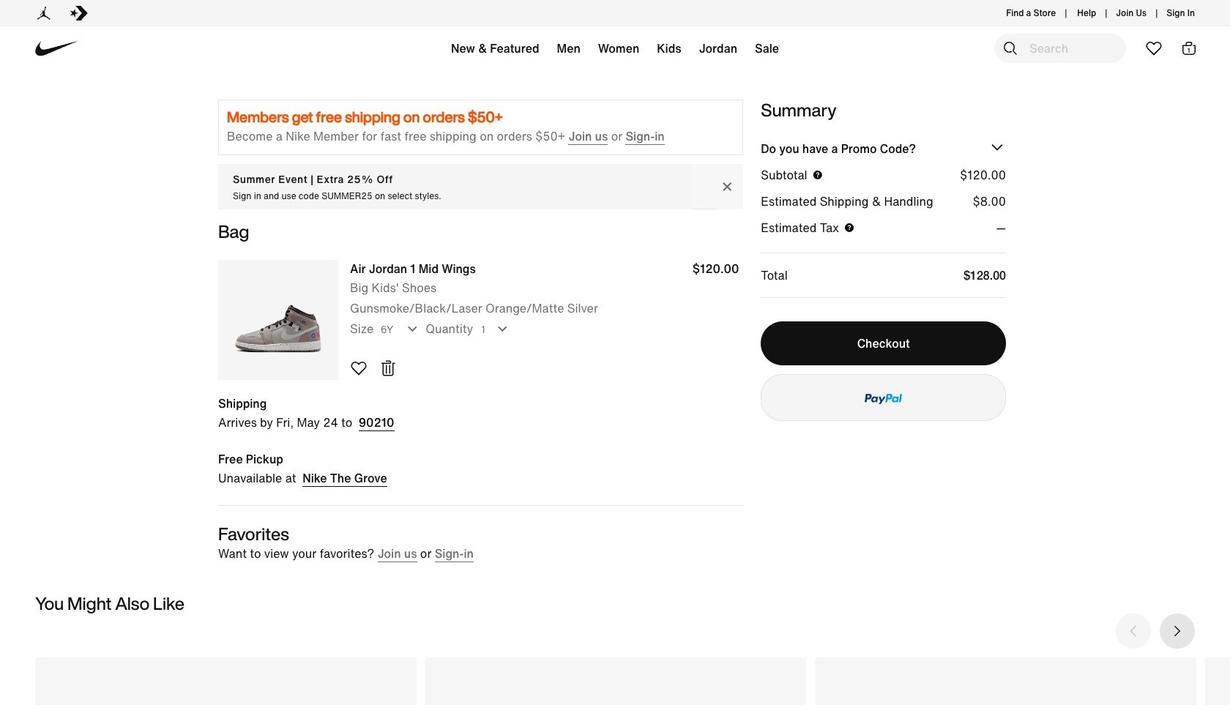 Task type: describe. For each thing, give the bounding box(es) containing it.
move to favorites image
[[350, 359, 368, 377]]

air jordan 1 mid wings image
[[218, 260, 338, 380]]

converse image
[[70, 4, 88, 22]]

open search modal image
[[1002, 40, 1019, 57]]

favorites image
[[1145, 40, 1163, 57]]

nike home page image
[[28, 20, 85, 77]]

Enter a Promo Code text field
[[761, 170, 933, 198]]

Search Products text field
[[994, 34, 1126, 63]]



Task type: locate. For each thing, give the bounding box(es) containing it.
remove image
[[379, 359, 397, 377]]

paypal image
[[865, 394, 902, 404]]

slide image
[[815, 658, 1196, 705]]

men's shoes image
[[35, 658, 416, 705]]

menu bar
[[249, 29, 981, 73]]

jordan image
[[35, 4, 53, 22]]



Task type: vqa. For each thing, say whether or not it's contained in the screenshot.
filter ds image
no



